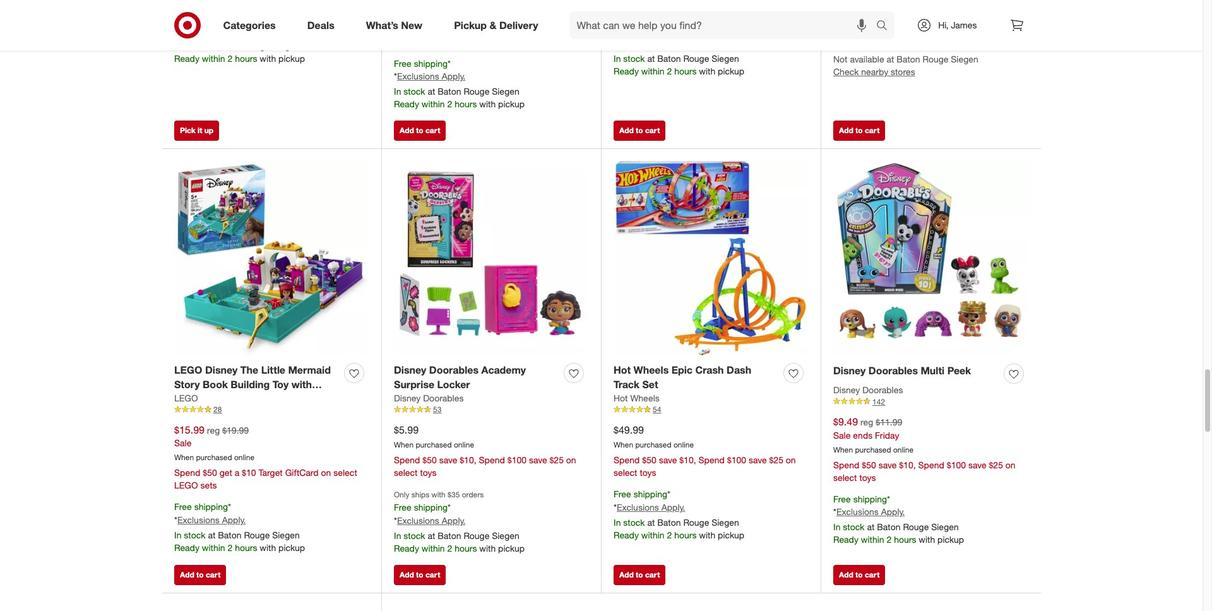 Task type: locate. For each thing, give the bounding box(es) containing it.
purchased
[[416, 441, 452, 450], [636, 441, 672, 450], [856, 445, 892, 455], [196, 453, 232, 463]]

lego for lego disney the little mermaid story book building toy with micro-dolls 43213
[[174, 364, 202, 376]]

purchased down 'ends'
[[856, 445, 892, 455]]

spend $50 save $10, spend $100 save $25 on select toys for free shipping * * exclusions apply. not available at baton rouge siegen check nearby stores
[[834, 0, 1016, 15]]

disney doorables link up '142'
[[834, 384, 904, 397]]

select inside $49.99 when purchased online spend $50 save $10, spend $100 save $25 on select toys
[[614, 468, 638, 478]]

what's new link
[[355, 11, 439, 39]]

$10, down friday
[[900, 460, 916, 470]]

siegen inside free shipping * * exclusions apply. not available at baton rouge siegen check nearby stores
[[952, 54, 979, 65]]

rouge inside free shipping * * exclusions apply. not available at baton rouge siegen check nearby stores
[[923, 54, 949, 65]]

wheels inside hot wheels link
[[631, 393, 660, 403]]

sale inside the $9.49 reg $11.99 sale ends friday when purchased online spend $50 save $10, spend $100 save $25 on select toys
[[834, 430, 851, 441]]

0 horizontal spatial reg
[[207, 425, 220, 436]]

in
[[174, 41, 182, 51], [614, 53, 621, 64], [394, 86, 401, 97], [614, 517, 621, 528], [834, 522, 841, 533], [174, 530, 182, 541], [394, 531, 401, 542]]

rouge
[[244, 41, 270, 51], [684, 53, 710, 64], [923, 54, 949, 65], [464, 86, 490, 97], [684, 517, 710, 528], [904, 522, 929, 533], [244, 530, 270, 541], [464, 531, 490, 542]]

mermaid
[[288, 364, 331, 376]]

$100
[[728, 0, 747, 2], [947, 0, 967, 2], [508, 24, 527, 34], [508, 455, 527, 466], [728, 455, 747, 466], [947, 460, 967, 470]]

1 lego from the top
[[174, 364, 202, 376]]

stock inside only ships with $35 orders free shipping * * exclusions apply. in stock at  baton rouge siegen ready within 2 hours with pickup
[[404, 531, 425, 542]]

$10, inside the $9.49 reg $11.99 sale ends friday when purchased online spend $50 save $10, spend $100 save $25 on select toys
[[900, 460, 916, 470]]

epic
[[672, 364, 693, 376]]

set
[[643, 378, 659, 391]]

get
[[220, 468, 232, 478]]

purchased down '$49.99'
[[636, 441, 672, 450]]

0 horizontal spatial disney doorables link
[[394, 392, 464, 405]]

lego for lego
[[174, 393, 198, 403]]

when down $9.49
[[834, 445, 854, 455]]

1 horizontal spatial reg
[[861, 417, 874, 428]]

sale inside $15.99 reg $19.99 sale when purchased online spend $50 get a $10 target giftcard on select lego sets
[[174, 438, 192, 449]]

purchased inside $5.99 when purchased online spend $50 save $10, spend $100 save $25 on select toys
[[416, 441, 452, 450]]

2 horizontal spatial spend $50 save $10, spend $100 save $25 on select toys
[[834, 0, 1016, 15]]

2 lego from the top
[[174, 393, 198, 403]]

to
[[416, 126, 424, 135], [636, 126, 643, 135], [856, 126, 863, 135], [197, 570, 204, 580], [416, 570, 424, 580], [636, 570, 643, 580], [856, 570, 863, 580]]

wheels down "set"
[[631, 393, 660, 403]]

hot inside hot wheels epic crash dash track set
[[614, 364, 631, 376]]

purchased up "get"
[[196, 453, 232, 463]]

hours
[[235, 53, 257, 64], [675, 66, 697, 77], [455, 99, 477, 109], [675, 530, 697, 541], [895, 535, 917, 545], [235, 543, 257, 553], [455, 543, 477, 554]]

hot wheels epic crash dash track set link
[[614, 363, 779, 392]]

wheels inside hot wheels epic crash dash track set
[[634, 364, 669, 376]]

ends
[[854, 430, 873, 441]]

what's
[[366, 19, 399, 31]]

shipping inside only ships with $35 orders free shipping * * exclusions apply. in stock at  baton rouge siegen ready within 2 hours with pickup
[[414, 502, 448, 513]]

disney doorables academy surprise locker image
[[394, 161, 589, 356], [394, 161, 589, 356]]

$25 inside the $9.49 reg $11.99 sale ends friday when purchased online spend $50 save $10, spend $100 save $25 on select toys
[[990, 460, 1004, 470]]

when inside the $9.49 reg $11.99 sale ends friday when purchased online spend $50 save $10, spend $100 save $25 on select toys
[[834, 445, 854, 455]]

sale down $9.49
[[834, 430, 851, 441]]

wheels
[[634, 364, 669, 376], [631, 393, 660, 403]]

sets
[[201, 480, 217, 491]]

save
[[659, 0, 677, 2], [749, 0, 767, 2], [879, 0, 897, 2], [969, 0, 987, 2], [439, 24, 458, 34], [529, 24, 547, 34], [439, 455, 458, 466], [529, 455, 547, 466], [659, 455, 677, 466], [749, 455, 767, 466], [879, 460, 897, 470], [969, 460, 987, 470]]

lego disney the little mermaid story book building toy with micro-dolls 43213 image
[[174, 161, 369, 356], [174, 161, 369, 356]]

disney doorables multi peek image
[[834, 161, 1029, 356], [834, 161, 1029, 356]]

stores
[[891, 67, 916, 77]]

$25
[[770, 0, 784, 2], [990, 0, 1004, 2], [550, 24, 564, 34], [550, 455, 564, 466], [770, 455, 784, 466], [990, 460, 1004, 470]]

when down $15.99
[[174, 453, 194, 463]]

0 horizontal spatial sale
[[174, 438, 192, 449]]

the
[[241, 364, 259, 376]]

0 horizontal spatial disney doorables
[[394, 393, 464, 403]]

hot up track
[[614, 364, 631, 376]]

1 hot from the top
[[614, 364, 631, 376]]

54
[[653, 405, 662, 415]]

online inside the $9.49 reg $11.99 sale ends friday when purchased online spend $50 save $10, spend $100 save $25 on select toys
[[894, 445, 914, 455]]

online down 54 'link'
[[674, 441, 694, 450]]

lego down story
[[174, 393, 198, 403]]

disney doorables up '53'
[[394, 393, 464, 403]]

toys
[[640, 4, 657, 14], [860, 4, 876, 15], [420, 36, 437, 47], [420, 468, 437, 478], [640, 468, 657, 478], [860, 472, 876, 483]]

siegen inside only ships with $35 orders free shipping * * exclusions apply. in stock at  baton rouge siegen ready within 2 hours with pickup
[[492, 531, 520, 542]]

disney doorables academy surprise locker
[[394, 364, 526, 391]]

1 horizontal spatial sale
[[834, 430, 851, 441]]

pick it up
[[180, 126, 214, 135]]

when down '$49.99'
[[614, 441, 634, 450]]

available
[[851, 54, 885, 65]]

hot for hot wheels
[[614, 393, 628, 403]]

pickup
[[454, 19, 487, 31]]

categories link
[[213, 11, 292, 39]]

2 vertical spatial lego
[[174, 480, 198, 491]]

select
[[614, 4, 638, 14], [834, 4, 858, 15], [394, 36, 418, 47], [334, 468, 357, 478], [394, 468, 418, 478], [614, 468, 638, 478], [834, 472, 858, 483]]

53 link
[[394, 405, 589, 416]]

free
[[174, 12, 192, 23], [614, 25, 632, 36], [834, 26, 851, 36], [394, 58, 412, 69], [614, 489, 632, 500], [834, 494, 851, 504], [174, 502, 192, 512], [394, 502, 412, 513]]

1 horizontal spatial disney doorables link
[[834, 384, 904, 397]]

on
[[786, 0, 796, 2], [1006, 0, 1016, 2], [567, 24, 577, 34], [567, 455, 577, 466], [786, 455, 796, 466], [1006, 460, 1016, 470], [321, 468, 331, 478]]

28 link
[[174, 405, 369, 416]]

1 vertical spatial wheels
[[631, 393, 660, 403]]

wheels for hot wheels
[[631, 393, 660, 403]]

at inside only ships with $35 orders free shipping * * exclusions apply. in stock at  baton rouge siegen ready within 2 hours with pickup
[[428, 531, 435, 542]]

online up the $10
[[234, 453, 255, 463]]

delivery
[[500, 19, 539, 31]]

2
[[228, 53, 233, 64], [667, 66, 672, 77], [448, 99, 452, 109], [667, 530, 672, 541], [887, 535, 892, 545], [228, 543, 233, 553], [448, 543, 452, 554]]

spend $50 save $10, spend $100 save $25 on select toys
[[614, 0, 796, 14], [834, 0, 1016, 15], [394, 24, 577, 47]]

hot wheels link
[[614, 392, 660, 405]]

wheels for hot wheels epic crash dash track set
[[634, 364, 669, 376]]

$10, down 54 'link'
[[680, 455, 697, 466]]

disney doorables up '142'
[[834, 385, 904, 395]]

online inside $49.99 when purchased online spend $50 save $10, spend $100 save $25 on select toys
[[674, 441, 694, 450]]

exclusions inside free shipping * * exclusions apply. not available at baton rouge siegen check nearby stores
[[837, 39, 879, 50]]

disney
[[205, 364, 238, 376], [394, 364, 427, 376], [834, 364, 866, 377], [834, 385, 861, 395], [394, 393, 421, 403]]

within inside only ships with $35 orders free shipping * * exclusions apply. in stock at  baton rouge siegen ready within 2 hours with pickup
[[422, 543, 445, 554]]

online down 53 link
[[454, 441, 474, 450]]

surprise
[[394, 378, 435, 391]]

reg down 28
[[207, 425, 220, 436]]

hot wheels epic crash dash track set
[[614, 364, 752, 391]]

little
[[261, 364, 286, 376]]

reg inside $15.99 reg $19.99 sale when purchased online spend $50 get a $10 target giftcard on select lego sets
[[207, 425, 220, 436]]

add to cart
[[400, 126, 441, 135], [620, 126, 660, 135], [840, 126, 880, 135], [180, 570, 221, 580], [400, 570, 441, 580], [620, 570, 660, 580], [840, 570, 880, 580]]

toys inside the $9.49 reg $11.99 sale ends friday when purchased online spend $50 save $10, spend $100 save $25 on select toys
[[860, 472, 876, 483]]

0 vertical spatial lego
[[174, 364, 202, 376]]

disney doorables link up '53'
[[394, 392, 464, 405]]

at inside free shipping * * exclusions apply. not available at baton rouge siegen check nearby stores
[[887, 54, 895, 65]]

sale for $15.99
[[174, 438, 192, 449]]

$15.99 reg $19.99 sale when purchased online spend $50 get a $10 target giftcard on select lego sets
[[174, 424, 357, 491]]

hot down track
[[614, 393, 628, 403]]

peek
[[948, 364, 972, 377]]

when inside $5.99 when purchased online spend $50 save $10, spend $100 save $25 on select toys
[[394, 441, 414, 450]]

wheels up "set"
[[634, 364, 669, 376]]

baton
[[218, 41, 242, 51], [658, 53, 681, 64], [897, 54, 921, 65], [438, 86, 461, 97], [658, 517, 681, 528], [878, 522, 901, 533], [218, 530, 242, 541], [438, 531, 461, 542]]

online
[[454, 441, 474, 450], [674, 441, 694, 450], [894, 445, 914, 455], [234, 453, 255, 463]]

in inside only ships with $35 orders free shipping * * exclusions apply. in stock at  baton rouge siegen ready within 2 hours with pickup
[[394, 531, 401, 542]]

add to cart button
[[394, 121, 446, 141], [614, 121, 666, 141], [834, 121, 886, 141], [174, 565, 226, 585], [394, 565, 446, 585], [614, 565, 666, 585], [834, 565, 886, 585]]

$10, left &
[[460, 24, 477, 34]]

$10, up orders
[[460, 455, 477, 466]]

select inside $15.99 reg $19.99 sale when purchased online spend $50 get a $10 target giftcard on select lego sets
[[334, 468, 357, 478]]

$49.99 when purchased online spend $50 save $10, spend $100 save $25 on select toys
[[614, 424, 796, 478]]

doorables inside disney doorables academy surprise locker
[[429, 364, 479, 376]]

on inside $49.99 when purchased online spend $50 save $10, spend $100 save $25 on select toys
[[786, 455, 796, 466]]

sale down $15.99
[[174, 438, 192, 449]]

lego up story
[[174, 364, 202, 376]]

$50 inside the $9.49 reg $11.99 sale ends friday when purchased online spend $50 save $10, spend $100 save $25 on select toys
[[862, 460, 877, 470]]

0 vertical spatial wheels
[[634, 364, 669, 376]]

apply.
[[222, 26, 246, 36], [662, 38, 686, 49], [882, 39, 905, 50], [442, 71, 466, 82], [662, 502, 686, 513], [882, 507, 905, 518], [222, 515, 246, 526], [442, 516, 466, 526]]

micro-
[[174, 393, 206, 405]]

$25 inside $49.99 when purchased online spend $50 save $10, spend $100 save $25 on select toys
[[770, 455, 784, 466]]

james
[[952, 20, 978, 30]]

1 horizontal spatial disney doorables
[[834, 385, 904, 395]]

disney doorables link
[[834, 384, 904, 397], [394, 392, 464, 405]]

ready
[[174, 53, 200, 64], [614, 66, 639, 77], [394, 99, 419, 109], [614, 530, 639, 541], [834, 535, 859, 545], [174, 543, 200, 553], [394, 543, 419, 554]]

ships
[[412, 490, 430, 500]]

stock
[[184, 41, 206, 51], [624, 53, 645, 64], [404, 86, 425, 97], [624, 517, 645, 528], [844, 522, 865, 533], [184, 530, 206, 541], [404, 531, 425, 542]]

sale for $9.49
[[834, 430, 851, 441]]

$50 inside $15.99 reg $19.99 sale when purchased online spend $50 get a $10 target giftcard on select lego sets
[[203, 468, 217, 478]]

reg up 'ends'
[[861, 417, 874, 428]]

hot wheels epic crash dash track set image
[[614, 161, 809, 356], [614, 161, 809, 356]]

sale
[[834, 430, 851, 441], [174, 438, 192, 449]]

it
[[198, 126, 202, 135]]

0 vertical spatial hot
[[614, 364, 631, 376]]

siegen
[[272, 41, 300, 51], [712, 53, 740, 64], [952, 54, 979, 65], [492, 86, 520, 97], [712, 517, 740, 528], [932, 522, 959, 533], [272, 530, 300, 541], [492, 531, 520, 542]]

$50 inside $5.99 when purchased online spend $50 save $10, spend $100 save $25 on select toys
[[423, 455, 437, 466]]

spend $50 save $10, spend $100 save $25 on select toys for free shipping * * exclusions apply. in stock at  baton rouge siegen ready within 2 hours with pickup
[[614, 0, 796, 14]]

$100 inside the $9.49 reg $11.99 sale ends friday when purchased online spend $50 save $10, spend $100 save $25 on select toys
[[947, 460, 967, 470]]

reg inside the $9.49 reg $11.99 sale ends friday when purchased online spend $50 save $10, spend $100 save $25 on select toys
[[861, 417, 874, 428]]

$10, inside $49.99 when purchased online spend $50 save $10, spend $100 save $25 on select toys
[[680, 455, 697, 466]]

3 lego from the top
[[174, 480, 198, 491]]

pickup inside only ships with $35 orders free shipping * * exclusions apply. in stock at  baton rouge siegen ready within 2 hours with pickup
[[498, 543, 525, 554]]

within
[[202, 53, 225, 64], [642, 66, 665, 77], [422, 99, 445, 109], [642, 530, 665, 541], [861, 535, 885, 545], [202, 543, 225, 553], [422, 543, 445, 554]]

when
[[394, 441, 414, 450], [614, 441, 634, 450], [834, 445, 854, 455], [174, 453, 194, 463]]

spend
[[614, 0, 640, 2], [699, 0, 725, 2], [834, 0, 860, 2], [919, 0, 945, 2], [394, 24, 420, 34], [479, 24, 505, 34], [394, 455, 420, 466], [479, 455, 505, 466], [614, 455, 640, 466], [699, 455, 725, 466], [834, 460, 860, 470], [919, 460, 945, 470], [174, 468, 201, 478]]

$10,
[[680, 0, 697, 2], [900, 0, 916, 2], [460, 24, 477, 34], [460, 455, 477, 466], [680, 455, 697, 466], [900, 460, 916, 470]]

online down friday
[[894, 445, 914, 455]]

1 vertical spatial lego
[[174, 393, 198, 403]]

disney doorables academy surprise locker link
[[394, 363, 559, 392]]

1 horizontal spatial spend $50 save $10, spend $100 save $25 on select toys
[[614, 0, 796, 14]]

with
[[260, 53, 276, 64], [699, 66, 716, 77], [480, 99, 496, 109], [292, 378, 312, 391], [432, 490, 446, 500], [699, 530, 716, 541], [919, 535, 936, 545], [260, 543, 276, 553], [480, 543, 496, 554]]

disney doorables
[[834, 385, 904, 395], [394, 393, 464, 403]]

purchased down $5.99
[[416, 441, 452, 450]]

exclusions
[[177, 26, 220, 36], [617, 38, 659, 49], [837, 39, 879, 50], [397, 71, 440, 82], [617, 502, 659, 513], [837, 507, 879, 518], [177, 515, 220, 526], [397, 516, 440, 526]]

track
[[614, 378, 640, 391]]

$100 inside $49.99 when purchased online spend $50 save $10, spend $100 save $25 on select toys
[[728, 455, 747, 466]]

when down $5.99
[[394, 441, 414, 450]]

spend inside $15.99 reg $19.99 sale when purchased online spend $50 get a $10 target giftcard on select lego sets
[[174, 468, 201, 478]]

2 hot from the top
[[614, 393, 628, 403]]

lego inside lego disney the little mermaid story book building toy with micro-dolls 43213
[[174, 364, 202, 376]]

reg for $9.49
[[861, 417, 874, 428]]

1 vertical spatial hot
[[614, 393, 628, 403]]

lego left sets
[[174, 480, 198, 491]]

add
[[400, 126, 414, 135], [620, 126, 634, 135], [840, 126, 854, 135], [180, 570, 194, 580], [400, 570, 414, 580], [620, 570, 634, 580], [840, 570, 854, 580]]

search button
[[871, 11, 902, 42]]

toys inside $5.99 when purchased online spend $50 save $10, spend $100 save $25 on select toys
[[420, 468, 437, 478]]



Task type: vqa. For each thing, say whether or not it's contained in the screenshot.
$100 in the $5.99 When purchased online Spend $50 save $10, Spend $100 save $25 on select toys
yes



Task type: describe. For each thing, give the bounding box(es) containing it.
lego inside $15.99 reg $19.99 sale when purchased online spend $50 get a $10 target giftcard on select lego sets
[[174, 480, 198, 491]]

$49.99
[[614, 424, 644, 436]]

0 horizontal spatial spend $50 save $10, spend $100 save $25 on select toys
[[394, 24, 577, 47]]

43213
[[233, 393, 261, 405]]

disney doorables for $9.49
[[834, 385, 904, 395]]

what's new
[[366, 19, 423, 31]]

$5.99 when purchased online spend $50 save $10, spend $100 save $25 on select toys
[[394, 424, 577, 478]]

purchased inside the $9.49 reg $11.99 sale ends friday when purchased online spend $50 save $10, spend $100 save $25 on select toys
[[856, 445, 892, 455]]

story
[[174, 378, 200, 391]]

not
[[834, 54, 848, 65]]

$19.99
[[222, 425, 249, 436]]

dolls
[[206, 393, 230, 405]]

54 link
[[614, 405, 809, 416]]

53
[[433, 405, 442, 415]]

baton inside free shipping * * exclusions apply. not available at baton rouge siegen check nearby stores
[[897, 54, 921, 65]]

28
[[214, 405, 222, 415]]

disney inside disney doorables multi peek "link"
[[834, 364, 866, 377]]

target
[[259, 468, 283, 478]]

lego link
[[174, 392, 198, 405]]

online inside $15.99 reg $19.99 sale when purchased online spend $50 get a $10 target giftcard on select lego sets
[[234, 453, 255, 463]]

academy
[[482, 364, 526, 376]]

select inside $5.99 when purchased online spend $50 save $10, spend $100 save $25 on select toys
[[394, 468, 418, 478]]

friday
[[876, 430, 900, 441]]

pick
[[180, 126, 196, 135]]

online inside $5.99 when purchased online spend $50 save $10, spend $100 save $25 on select toys
[[454, 441, 474, 450]]

orders
[[462, 490, 484, 500]]

disney doorables multi peek link
[[834, 364, 972, 378]]

$10, up what can we help you find? suggestions appear below "search field"
[[680, 0, 697, 2]]

lego disney the little mermaid story book building toy with micro-dolls 43213 link
[[174, 363, 339, 405]]

$10, inside $5.99 when purchased online spend $50 save $10, spend $100 save $25 on select toys
[[460, 455, 477, 466]]

on inside the $9.49 reg $11.99 sale ends friday when purchased online spend $50 save $10, spend $100 save $25 on select toys
[[1006, 460, 1016, 470]]

hi,
[[939, 20, 949, 30]]

on inside $15.99 reg $19.99 sale when purchased online spend $50 get a $10 target giftcard on select lego sets
[[321, 468, 331, 478]]

deals link
[[297, 11, 350, 39]]

disney inside disney doorables academy surprise locker
[[394, 364, 427, 376]]

reg for $15.99
[[207, 425, 220, 436]]

deals
[[307, 19, 335, 31]]

select inside the $9.49 reg $11.99 sale ends friday when purchased online spend $50 save $10, spend $100 save $25 on select toys
[[834, 472, 858, 483]]

$5.99
[[394, 424, 419, 436]]

$9.49
[[834, 416, 859, 428]]

hot for hot wheels epic crash dash track set
[[614, 364, 631, 376]]

new
[[401, 19, 423, 31]]

2 inside only ships with $35 orders free shipping * * exclusions apply. in stock at  baton rouge siegen ready within 2 hours with pickup
[[448, 543, 452, 554]]

rouge inside only ships with $35 orders free shipping * * exclusions apply. in stock at  baton rouge siegen ready within 2 hours with pickup
[[464, 531, 490, 542]]

search
[[871, 20, 902, 33]]

toys inside $49.99 when purchased online spend $50 save $10, spend $100 save $25 on select toys
[[640, 468, 657, 478]]

&
[[490, 19, 497, 31]]

142 link
[[834, 397, 1029, 408]]

disney doorables link for $5.99
[[394, 392, 464, 405]]

apply. inside free shipping * * exclusions apply. not available at baton rouge siegen check nearby stores
[[882, 39, 905, 50]]

$9.49 reg $11.99 sale ends friday when purchased online spend $50 save $10, spend $100 save $25 on select toys
[[834, 416, 1016, 483]]

purchased inside $49.99 when purchased online spend $50 save $10, spend $100 save $25 on select toys
[[636, 441, 672, 450]]

$15.99
[[174, 424, 205, 436]]

lego disney the little mermaid story book building toy with micro-dolls 43213
[[174, 364, 331, 405]]

$25 inside $5.99 when purchased online spend $50 save $10, spend $100 save $25 on select toys
[[550, 455, 564, 466]]

with inside lego disney the little mermaid story book building toy with micro-dolls 43213
[[292, 378, 312, 391]]

up
[[204, 126, 214, 135]]

hours inside only ships with $35 orders free shipping * * exclusions apply. in stock at  baton rouge siegen ready within 2 hours with pickup
[[455, 543, 477, 554]]

free inside only ships with $35 orders free shipping * * exclusions apply. in stock at  baton rouge siegen ready within 2 hours with pickup
[[394, 502, 412, 513]]

hi, james
[[939, 20, 978, 30]]

dash
[[727, 364, 752, 376]]

check nearby stores button
[[834, 66, 916, 79]]

when inside $49.99 when purchased online spend $50 save $10, spend $100 save $25 on select toys
[[614, 441, 634, 450]]

only ships with $35 orders free shipping * * exclusions apply. in stock at  baton rouge siegen ready within 2 hours with pickup
[[394, 490, 525, 554]]

book
[[203, 378, 228, 391]]

free inside free shipping * * exclusions apply. not available at baton rouge siegen check nearby stores
[[834, 26, 851, 36]]

$50 inside $49.99 when purchased online spend $50 save $10, spend $100 save $25 on select toys
[[643, 455, 657, 466]]

$10, up search
[[900, 0, 916, 2]]

giftcard
[[285, 468, 319, 478]]

only
[[394, 490, 410, 500]]

crash
[[696, 364, 724, 376]]

pick it up button
[[174, 121, 219, 141]]

disney inside lego disney the little mermaid story book building toy with micro-dolls 43213
[[205, 364, 238, 376]]

pickup & delivery
[[454, 19, 539, 31]]

hot wheels
[[614, 393, 660, 403]]

baton inside only ships with $35 orders free shipping * * exclusions apply. in stock at  baton rouge siegen ready within 2 hours with pickup
[[438, 531, 461, 542]]

when inside $15.99 reg $19.99 sale when purchased online spend $50 get a $10 target giftcard on select lego sets
[[174, 453, 194, 463]]

doorables inside "link"
[[869, 364, 918, 377]]

free shipping * * exclusions apply. not available at baton rouge siegen check nearby stores
[[834, 26, 979, 77]]

exclusions inside only ships with $35 orders free shipping * * exclusions apply. in stock at  baton rouge siegen ready within 2 hours with pickup
[[397, 516, 440, 526]]

check
[[834, 67, 859, 77]]

building
[[231, 378, 270, 391]]

on inside $5.99 when purchased online spend $50 save $10, spend $100 save $25 on select toys
[[567, 455, 577, 466]]

What can we help you find? suggestions appear below search field
[[570, 11, 880, 39]]

shipping inside free shipping * * exclusions apply. not available at baton rouge siegen check nearby stores
[[854, 26, 888, 36]]

$35
[[448, 490, 460, 500]]

toy
[[273, 378, 289, 391]]

apply. inside only ships with $35 orders free shipping * * exclusions apply. in stock at  baton rouge siegen ready within 2 hours with pickup
[[442, 516, 466, 526]]

nearby
[[862, 67, 889, 77]]

categories
[[223, 19, 276, 31]]

142
[[873, 397, 886, 407]]

multi
[[921, 364, 945, 377]]

$100 inside $5.99 when purchased online spend $50 save $10, spend $100 save $25 on select toys
[[508, 455, 527, 466]]

pickup & delivery link
[[444, 11, 554, 39]]

ready inside only ships with $35 orders free shipping * * exclusions apply. in stock at  baton rouge siegen ready within 2 hours with pickup
[[394, 543, 419, 554]]

a
[[235, 468, 240, 478]]

purchased inside $15.99 reg $19.99 sale when purchased online spend $50 get a $10 target giftcard on select lego sets
[[196, 453, 232, 463]]

$10
[[242, 468, 256, 478]]

disney doorables multi peek
[[834, 364, 972, 377]]

disney doorables for $5.99
[[394, 393, 464, 403]]

$11.99
[[876, 417, 903, 428]]

disney doorables link for $9.49
[[834, 384, 904, 397]]

locker
[[438, 378, 470, 391]]



